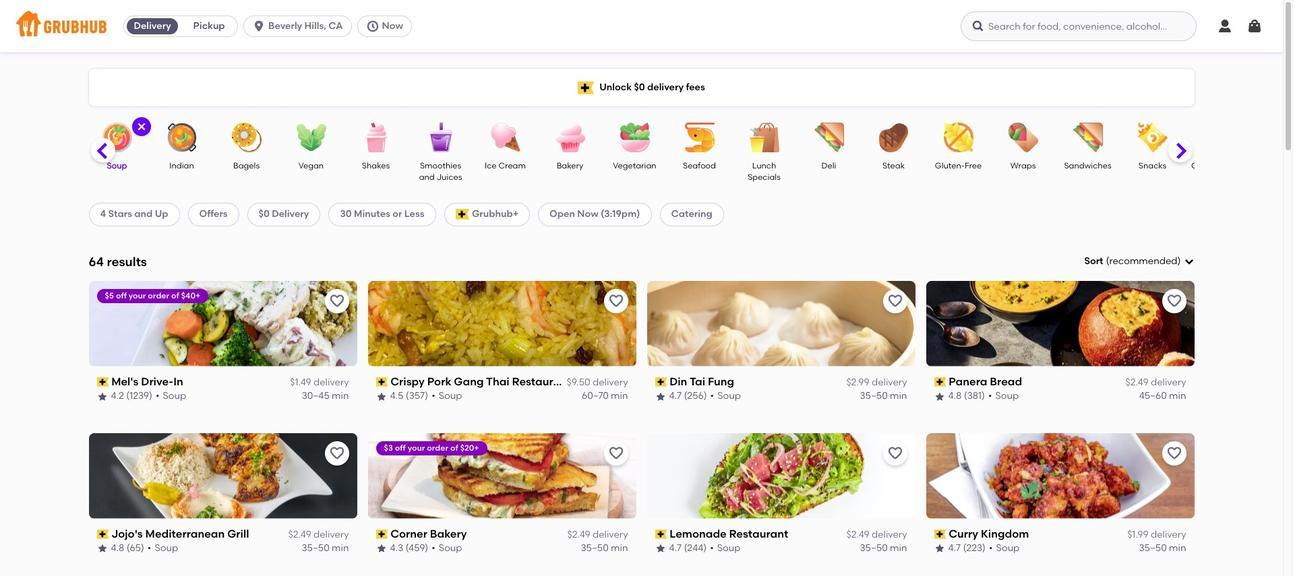 Task type: describe. For each thing, give the bounding box(es) containing it.
(65)
[[127, 543, 144, 554]]

$0 delivery
[[259, 209, 309, 220]]

save this restaurant button for curry kingdom
[[1162, 441, 1186, 466]]

$9.50
[[567, 377, 590, 388]]

35–50 min for curry kingdom
[[1139, 543, 1186, 554]]

$1.49
[[290, 377, 311, 388]]

• for bread
[[988, 391, 992, 402]]

35–50 for curry kingdom
[[1139, 543, 1167, 554]]

vegetarian
[[613, 161, 656, 171]]

grubhub plus flag logo image for unlock $0 delivery fees
[[578, 81, 594, 94]]

smoothies and juices
[[419, 161, 462, 182]]

corner bakery
[[391, 528, 467, 541]]

pickup
[[193, 20, 225, 32]]

$2.49 for lemonade restaurant
[[847, 529, 870, 541]]

fees
[[686, 81, 705, 93]]

deli image
[[805, 123, 853, 152]]

(223)
[[963, 543, 986, 554]]

gluten-free
[[935, 161, 982, 171]]

seafood
[[683, 161, 716, 171]]

save this restaurant button for lemonade restaurant
[[883, 441, 907, 466]]

hills,
[[304, 20, 326, 32]]

star icon image for lemonade restaurant
[[655, 544, 666, 554]]

4.7 for curry kingdom
[[948, 543, 961, 554]]

subscription pass image for mel's drive-in
[[97, 378, 109, 387]]

delivery for jojo's mediterranean grill
[[313, 529, 349, 541]]

(3:19pm)
[[601, 209, 640, 220]]

4.8 for panera bread
[[948, 391, 962, 402]]

save this restaurant button for crispy pork gang thai restaurant (hollywood)
[[604, 289, 628, 313]]

star icon image for mel's drive-in
[[97, 391, 108, 402]]

corner bakery logo image
[[368, 433, 636, 519]]

• soup for bakery
[[432, 543, 462, 554]]

• for restaurant
[[710, 543, 714, 554]]

$20+
[[460, 443, 479, 453]]

jojo's
[[111, 528, 143, 541]]

4.5 (357)
[[390, 391, 428, 402]]

soup for panera bread
[[995, 391, 1019, 402]]

4.8 (65)
[[111, 543, 144, 554]]

and inside smoothies and juices
[[419, 173, 435, 182]]

• for bakery
[[432, 543, 435, 554]]

steak
[[883, 161, 905, 171]]

crispy pork gang thai restaurant (hollywood)
[[391, 375, 638, 388]]

$40+
[[181, 291, 200, 301]]

star icon image for jojo's mediterranean grill
[[97, 544, 108, 554]]

4.7 (223)
[[948, 543, 986, 554]]

curry
[[949, 528, 978, 541]]

fung
[[708, 375, 734, 388]]

your for corner
[[408, 443, 425, 453]]

results
[[107, 254, 147, 269]]

open now (3:19pm)
[[550, 209, 640, 220]]

tai
[[690, 375, 705, 388]]

delivery for mel's drive-in
[[313, 377, 349, 388]]

delivery for lemonade restaurant
[[872, 529, 907, 541]]

curry kingdom logo image
[[926, 433, 1194, 519]]

35–50 min for din tai fung
[[860, 391, 907, 402]]

snacks
[[1139, 161, 1167, 171]]

)
[[1178, 256, 1181, 267]]

beverly hills, ca button
[[243, 16, 357, 37]]

1 horizontal spatial svg image
[[1184, 256, 1194, 267]]

ca
[[329, 20, 343, 32]]

4.2
[[111, 391, 124, 402]]

convenience
[[1191, 161, 1243, 171]]

vegetarian image
[[611, 123, 658, 152]]

min for curry kingdom
[[1169, 543, 1186, 554]]

subscription pass image for jojo's mediterranean grill
[[97, 530, 109, 539]]

1 vertical spatial bakery
[[430, 528, 467, 541]]

0 horizontal spatial svg image
[[136, 121, 147, 132]]

grubhub plus flag logo image for grubhub+
[[456, 209, 469, 220]]

juices
[[437, 173, 462, 182]]

(381)
[[964, 391, 985, 402]]

• soup for bread
[[988, 391, 1019, 402]]

mediterranean
[[145, 528, 225, 541]]

ice cream image
[[482, 123, 529, 152]]

• soup for tai
[[710, 391, 741, 402]]

gluten-
[[935, 161, 965, 171]]

soup image
[[93, 123, 141, 152]]

unlock $0 delivery fees
[[600, 81, 705, 93]]

grubhub+
[[472, 209, 519, 220]]

• for mediterranean
[[148, 543, 151, 554]]

min for mel's drive-in
[[332, 391, 349, 402]]

• soup for restaurant
[[710, 543, 741, 554]]

lemonade restaurant
[[670, 528, 788, 541]]

min for din tai fung
[[890, 391, 907, 402]]

30–45 min
[[302, 391, 349, 402]]

30 minutes or less
[[340, 209, 425, 220]]

bagels image
[[223, 123, 270, 152]]

subscription pass image for crispy pork gang thai restaurant (hollywood)
[[376, 378, 388, 387]]

• soup for pork
[[432, 391, 462, 402]]

pork
[[427, 375, 451, 388]]

64 results
[[89, 254, 147, 269]]

delivery button
[[124, 16, 181, 37]]

1 horizontal spatial $0
[[634, 81, 645, 93]]

din
[[670, 375, 687, 388]]

less
[[404, 209, 425, 220]]

1 vertical spatial restaurant
[[729, 528, 788, 541]]

$1.99 delivery
[[1127, 529, 1186, 541]]

lunch
[[752, 161, 776, 171]]

or
[[393, 209, 402, 220]]

wraps image
[[1000, 123, 1047, 152]]

star icon image for panera bread
[[934, 391, 945, 402]]

35–50 min for jojo's mediterranean grill
[[302, 543, 349, 554]]

$3 off your order of $20+
[[384, 443, 479, 453]]

$1.49 delivery
[[290, 377, 349, 388]]

soup for jojo's mediterranean grill
[[155, 543, 178, 554]]

open
[[550, 209, 575, 220]]

35–50 for jojo's mediterranean grill
[[302, 543, 330, 554]]

30–45
[[302, 391, 330, 402]]

recommended
[[1109, 256, 1178, 267]]

35–50 min for lemonade restaurant
[[860, 543, 907, 554]]

60–70 min
[[582, 391, 628, 402]]

subscription pass image for lemonade restaurant
[[655, 530, 667, 539]]

4.3
[[390, 543, 403, 554]]

sandwiches image
[[1064, 123, 1111, 152]]

crispy pork gang thai restaurant (hollywood) logo image
[[368, 281, 636, 367]]

beverly
[[268, 20, 302, 32]]

$2.49 delivery for jojo's mediterranean grill
[[288, 529, 349, 541]]

bread
[[990, 375, 1022, 388]]

4.7 for din tai fung
[[669, 391, 682, 402]]

in
[[173, 375, 183, 388]]

cream
[[499, 161, 526, 171]]

crispy
[[391, 375, 425, 388]]

mel's
[[111, 375, 139, 388]]

soup for lemonade restaurant
[[717, 543, 741, 554]]

(459)
[[406, 543, 428, 554]]

• for kingdom
[[989, 543, 993, 554]]

60–70
[[582, 391, 609, 402]]

save this restaurant button for din tai fung
[[883, 289, 907, 313]]

seafood image
[[676, 123, 723, 152]]

subscription pass image for din tai fung
[[655, 378, 667, 387]]

lemonade
[[670, 528, 727, 541]]

kingdom
[[981, 528, 1029, 541]]

star icon image for crispy pork gang thai restaurant (hollywood)
[[376, 391, 387, 402]]

of for bakery
[[450, 443, 458, 453]]

• soup for drive-
[[156, 391, 186, 402]]

(357)
[[406, 391, 428, 402]]

$2.99 delivery
[[846, 377, 907, 388]]

4.7 for lemonade restaurant
[[669, 543, 682, 554]]

off for corner bakery
[[395, 443, 406, 453]]



Task type: locate. For each thing, give the bounding box(es) containing it.
$5
[[105, 291, 114, 301]]

subscription pass image left mel's
[[97, 378, 109, 387]]

1 horizontal spatial save this restaurant image
[[608, 445, 624, 462]]

soup for mel's drive-in
[[163, 391, 186, 402]]

mel's drive-in logo image
[[89, 281, 357, 367]]

minutes
[[354, 209, 390, 220]]

0 vertical spatial now
[[382, 20, 403, 32]]

• down pork
[[432, 391, 435, 402]]

pickup button
[[181, 16, 237, 37]]

subscription pass image for curry kingdom
[[934, 530, 946, 539]]

1 vertical spatial delivery
[[272, 209, 309, 220]]

vegan image
[[288, 123, 335, 152]]

• soup down pork
[[432, 391, 462, 402]]

now
[[382, 20, 403, 32], [577, 209, 598, 220]]

of for drive-
[[171, 291, 179, 301]]

bakery down bakery image
[[557, 161, 583, 171]]

bakery image
[[546, 123, 594, 152]]

soup down fung
[[717, 391, 741, 402]]

lunch specials image
[[741, 123, 788, 152]]

restaurant right lemonade
[[729, 528, 788, 541]]

off for mel's drive-in
[[116, 291, 127, 301]]

1 horizontal spatial now
[[577, 209, 598, 220]]

• soup down "in"
[[156, 391, 186, 402]]

of left "$40+"
[[171, 291, 179, 301]]

panera bread logo image
[[926, 281, 1194, 367]]

35–50
[[860, 391, 888, 402], [302, 543, 330, 554], [581, 543, 609, 554], [860, 543, 888, 554], [1139, 543, 1167, 554]]

4.7 down curry
[[948, 543, 961, 554]]

4.2 (1239)
[[111, 391, 152, 402]]

svg image
[[1217, 18, 1233, 34], [1247, 18, 1263, 34], [252, 20, 266, 33], [366, 20, 379, 33], [972, 20, 985, 33]]

subscription pass image left curry
[[934, 530, 946, 539]]

subscription pass image left the panera
[[934, 378, 946, 387]]

1 vertical spatial order
[[427, 443, 448, 453]]

soup for corner bakery
[[439, 543, 462, 554]]

• for drive-
[[156, 391, 159, 402]]

1 horizontal spatial and
[[419, 173, 435, 182]]

min for lemonade restaurant
[[890, 543, 907, 554]]

order left $20+
[[427, 443, 448, 453]]

$2.49 delivery for lemonade restaurant
[[847, 529, 907, 541]]

0 vertical spatial restaurant
[[512, 375, 571, 388]]

• down panera bread
[[988, 391, 992, 402]]

1 horizontal spatial restaurant
[[729, 528, 788, 541]]

$2.49 delivery for corner bakery
[[567, 529, 628, 541]]

$9.50 delivery
[[567, 377, 628, 388]]

1 vertical spatial off
[[395, 443, 406, 453]]

deli
[[822, 161, 836, 171]]

soup down corner bakery
[[439, 543, 462, 554]]

restaurant right thai
[[512, 375, 571, 388]]

0 horizontal spatial save this restaurant image
[[329, 293, 345, 309]]

delivery down vegan at left
[[272, 209, 309, 220]]

steak image
[[870, 123, 917, 152]]

grubhub plus flag logo image
[[578, 81, 594, 94], [456, 209, 469, 220]]

4.7 down din
[[669, 391, 682, 402]]

0 horizontal spatial off
[[116, 291, 127, 301]]

soup down soup image
[[107, 161, 127, 171]]

grubhub plus flag logo image left the unlock
[[578, 81, 594, 94]]

$0 right the offers
[[259, 209, 270, 220]]

•
[[156, 391, 159, 402], [432, 391, 435, 402], [710, 391, 714, 402], [988, 391, 992, 402], [148, 543, 151, 554], [432, 543, 435, 554], [710, 543, 714, 554], [989, 543, 993, 554]]

stars
[[108, 209, 132, 220]]

4.8
[[948, 391, 962, 402], [111, 543, 124, 554]]

star icon image left 4.8 (65)
[[97, 544, 108, 554]]

mel's drive-in
[[111, 375, 183, 388]]

save this restaurant image
[[608, 293, 624, 309], [1166, 293, 1182, 309], [329, 445, 345, 462], [887, 445, 903, 462], [1166, 445, 1182, 462]]

0 horizontal spatial bakery
[[430, 528, 467, 541]]

4.8 down jojo's
[[111, 543, 124, 554]]

restaurant
[[512, 375, 571, 388], [729, 528, 788, 541]]

0 vertical spatial grubhub plus flag logo image
[[578, 81, 594, 94]]

panera bread
[[949, 375, 1022, 388]]

0 vertical spatial order
[[148, 291, 169, 301]]

bakery
[[557, 161, 583, 171], [430, 528, 467, 541]]

45–60
[[1139, 391, 1167, 402]]

svg image
[[136, 121, 147, 132], [1184, 256, 1194, 267]]

64
[[89, 254, 104, 269]]

• down curry kingdom
[[989, 543, 993, 554]]

soup down bread at the bottom right of the page
[[995, 391, 1019, 402]]

save this restaurant image for panera bread
[[1166, 293, 1182, 309]]

1 horizontal spatial off
[[395, 443, 406, 453]]

0 vertical spatial off
[[116, 291, 127, 301]]

save this restaurant image for mel's drive-in
[[329, 293, 345, 309]]

• for tai
[[710, 391, 714, 402]]

0 horizontal spatial and
[[134, 209, 153, 220]]

star icon image left 4.5
[[376, 391, 387, 402]]

subscription pass image
[[97, 378, 109, 387], [97, 530, 109, 539], [376, 530, 388, 539]]

order left "$40+"
[[148, 291, 169, 301]]

1 horizontal spatial 4.8
[[948, 391, 962, 402]]

delivery for din tai fung
[[872, 377, 907, 388]]

None field
[[1084, 255, 1194, 269]]

soup down lemonade restaurant
[[717, 543, 741, 554]]

save this restaurant button for jojo's mediterranean grill
[[325, 441, 349, 466]]

sort ( recommended )
[[1084, 256, 1181, 267]]

vegan
[[299, 161, 324, 171]]

panera
[[949, 375, 987, 388]]

soup for crispy pork gang thai restaurant (hollywood)
[[439, 391, 462, 402]]

main navigation navigation
[[0, 0, 1283, 53]]

sort
[[1084, 256, 1103, 267]]

4.7 left (244)
[[669, 543, 682, 554]]

now right open
[[577, 209, 598, 220]]

0 horizontal spatial $0
[[259, 209, 270, 220]]

smoothies and juices image
[[417, 123, 464, 152]]

1 vertical spatial svg image
[[1184, 256, 1194, 267]]

• soup down jojo's mediterranean grill at the left bottom of the page
[[148, 543, 178, 554]]

star icon image left "4.2"
[[97, 391, 108, 402]]

1 horizontal spatial of
[[450, 443, 458, 453]]

gluten free image
[[935, 123, 982, 152]]

35–50 min for corner bakery
[[581, 543, 628, 554]]

save this restaurant image inside button
[[887, 293, 903, 309]]

soup for din tai fung
[[717, 391, 741, 402]]

0 vertical spatial delivery
[[134, 20, 171, 32]]

4.7 (256)
[[669, 391, 707, 402]]

din tai fung  logo image
[[647, 281, 915, 367]]

0 vertical spatial and
[[419, 173, 435, 182]]

corner
[[391, 528, 427, 541]]

grill
[[227, 528, 249, 541]]

ice cream
[[485, 161, 526, 171]]

0 vertical spatial 4.8
[[948, 391, 962, 402]]

save this restaurant button
[[325, 289, 349, 313], [604, 289, 628, 313], [883, 289, 907, 313], [1162, 289, 1186, 313], [325, 441, 349, 466], [604, 441, 628, 466], [883, 441, 907, 466], [1162, 441, 1186, 466]]

30
[[340, 209, 352, 220]]

subscription pass image left lemonade
[[655, 530, 667, 539]]

jojo's mediterranean grill
[[111, 528, 249, 541]]

4.8 for jojo's mediterranean grill
[[111, 543, 124, 554]]

delivery
[[134, 20, 171, 32], [272, 209, 309, 220]]

1 vertical spatial now
[[577, 209, 598, 220]]

2 horizontal spatial save this restaurant image
[[887, 293, 903, 309]]

$2.49 delivery for panera bread
[[1126, 377, 1186, 388]]

subscription pass image left jojo's
[[97, 530, 109, 539]]

1 horizontal spatial delivery
[[272, 209, 309, 220]]

4.8 left the "(381)"
[[948, 391, 962, 402]]

save this restaurant image
[[329, 293, 345, 309], [887, 293, 903, 309], [608, 445, 624, 462]]

35–50 for corner bakery
[[581, 543, 609, 554]]

1 vertical spatial 4.8
[[111, 543, 124, 554]]

none field containing sort
[[1084, 255, 1194, 269]]

$2.49 for panera bread
[[1126, 377, 1149, 388]]

star icon image
[[97, 391, 108, 402], [376, 391, 387, 402], [655, 391, 666, 402], [934, 391, 945, 402], [97, 544, 108, 554], [376, 544, 387, 554], [655, 544, 666, 554], [934, 544, 945, 554]]

(256)
[[684, 391, 707, 402]]

curry kingdom
[[949, 528, 1029, 541]]

and
[[419, 173, 435, 182], [134, 209, 153, 220]]

$2.49
[[1126, 377, 1149, 388], [288, 529, 311, 541], [567, 529, 590, 541], [847, 529, 870, 541]]

• for pork
[[432, 391, 435, 402]]

• right "(256)"
[[710, 391, 714, 402]]

35–50 min
[[860, 391, 907, 402], [302, 543, 349, 554], [581, 543, 628, 554], [860, 543, 907, 554], [1139, 543, 1186, 554]]

order for bakery
[[427, 443, 448, 453]]

4.5
[[390, 391, 403, 402]]

of
[[171, 291, 179, 301], [450, 443, 458, 453]]

indian image
[[158, 123, 205, 152]]

sandwiches
[[1064, 161, 1112, 171]]

• right (244)
[[710, 543, 714, 554]]

0 vertical spatial of
[[171, 291, 179, 301]]

lunch specials
[[748, 161, 781, 182]]

0 vertical spatial bakery
[[557, 161, 583, 171]]

1 horizontal spatial order
[[427, 443, 448, 453]]

din tai fung
[[670, 375, 734, 388]]

subscription pass image left din
[[655, 378, 667, 387]]

min for crispy pork gang thai restaurant (hollywood)
[[611, 391, 628, 402]]

0 horizontal spatial 4.8
[[111, 543, 124, 554]]

0 vertical spatial $0
[[634, 81, 645, 93]]

save this restaurant image for crispy pork gang thai restaurant (hollywood)
[[608, 293, 624, 309]]

now inside button
[[382, 20, 403, 32]]

star icon image left 4.7 (244)
[[655, 544, 666, 554]]

4 stars and up
[[100, 209, 168, 220]]

shakes
[[362, 161, 390, 171]]

drive-
[[141, 375, 173, 388]]

svg image inside now button
[[366, 20, 379, 33]]

1 vertical spatial grubhub plus flag logo image
[[456, 209, 469, 220]]

lemonade restaurant logo image
[[647, 433, 915, 519]]

star icon image for corner bakery
[[376, 544, 387, 554]]

subscription pass image left crispy
[[376, 378, 388, 387]]

svg image left indian 'image'
[[136, 121, 147, 132]]

soup down pork
[[439, 391, 462, 402]]

1 vertical spatial your
[[408, 443, 425, 453]]

• soup
[[156, 391, 186, 402], [432, 391, 462, 402], [710, 391, 741, 402], [988, 391, 1019, 402], [148, 543, 178, 554], [432, 543, 462, 554], [710, 543, 741, 554], [989, 543, 1020, 554]]

save this restaurant image for corner bakery
[[608, 445, 624, 462]]

up
[[155, 209, 168, 220]]

offers
[[199, 209, 228, 220]]

delivery for corner bakery
[[593, 529, 628, 541]]

• soup for mediterranean
[[148, 543, 178, 554]]

0 vertical spatial your
[[129, 291, 146, 301]]

1 horizontal spatial grubhub plus flag logo image
[[578, 81, 594, 94]]

soup down jojo's mediterranean grill at the left bottom of the page
[[155, 543, 178, 554]]

save this restaurant image for jojo's mediterranean grill
[[329, 445, 345, 462]]

star icon image for curry kingdom
[[934, 544, 945, 554]]

ice
[[485, 161, 497, 171]]

min for panera bread
[[1169, 391, 1186, 402]]

order for drive-
[[148, 291, 169, 301]]

$0
[[634, 81, 645, 93], [259, 209, 270, 220]]

(244)
[[684, 543, 707, 554]]

1 horizontal spatial your
[[408, 443, 425, 453]]

delivery for crispy pork gang thai restaurant (hollywood)
[[593, 377, 628, 388]]

order
[[148, 291, 169, 301], [427, 443, 448, 453]]

save this restaurant button for panera bread
[[1162, 289, 1186, 313]]

off right $5
[[116, 291, 127, 301]]

off right the $3
[[395, 443, 406, 453]]

grubhub plus flag logo image left the grubhub+
[[456, 209, 469, 220]]

save this restaurant image for lemonade restaurant
[[887, 445, 903, 462]]

0 vertical spatial svg image
[[136, 121, 147, 132]]

star icon image left "4.7 (223)"
[[934, 544, 945, 554]]

beverly hills, ca
[[268, 20, 343, 32]]

• soup for kingdom
[[989, 543, 1020, 554]]

soup down "in"
[[163, 391, 186, 402]]

$2.49 for jojo's mediterranean grill
[[288, 529, 311, 541]]

now right ca
[[382, 20, 403, 32]]

your right the $3
[[408, 443, 425, 453]]

star icon image left "4.7 (256)"
[[655, 391, 666, 402]]

• soup down bread at the bottom right of the page
[[988, 391, 1019, 402]]

smoothies
[[420, 161, 461, 171]]

35–50 for din tai fung
[[860, 391, 888, 402]]

• down corner bakery
[[432, 543, 435, 554]]

svg image inside the beverly hills, ca button
[[252, 20, 266, 33]]

$0 right the unlock
[[634, 81, 645, 93]]

bagels
[[233, 161, 260, 171]]

4
[[100, 209, 106, 220]]

$1.99
[[1127, 529, 1149, 541]]

1 horizontal spatial bakery
[[557, 161, 583, 171]]

min for jojo's mediterranean grill
[[332, 543, 349, 554]]

1 vertical spatial of
[[450, 443, 458, 453]]

Search for food, convenience, alcohol... search field
[[961, 11, 1197, 41]]

bakery right 'corner'
[[430, 528, 467, 541]]

soup down "kingdom"
[[996, 543, 1020, 554]]

your for mel's
[[129, 291, 146, 301]]

• soup down "kingdom"
[[989, 543, 1020, 554]]

(hollywood)
[[574, 375, 638, 388]]

4.8 (381)
[[948, 391, 985, 402]]

• right (65) in the bottom of the page
[[148, 543, 151, 554]]

• soup down corner bakery
[[432, 543, 462, 554]]

45–60 min
[[1139, 391, 1186, 402]]

free
[[965, 161, 982, 171]]

snacks image
[[1129, 123, 1176, 152]]

0 horizontal spatial now
[[382, 20, 403, 32]]

0 horizontal spatial of
[[171, 291, 179, 301]]

0 horizontal spatial restaurant
[[512, 375, 571, 388]]

and down smoothies
[[419, 173, 435, 182]]

and left up
[[134, 209, 153, 220]]

thai
[[486, 375, 510, 388]]

delivery left pickup
[[134, 20, 171, 32]]

$2.99
[[846, 377, 870, 388]]

1 vertical spatial $0
[[259, 209, 270, 220]]

min for corner bakery
[[611, 543, 628, 554]]

your
[[129, 291, 146, 301], [408, 443, 425, 453]]

1 vertical spatial and
[[134, 209, 153, 220]]

4.3 (459)
[[390, 543, 428, 554]]

• down drive-
[[156, 391, 159, 402]]

$5 off your order of $40+
[[105, 291, 200, 301]]

0 horizontal spatial order
[[148, 291, 169, 301]]

jojo's mediterranean grill logo image
[[89, 433, 357, 519]]

delivery for panera bread
[[1151, 377, 1186, 388]]

0 horizontal spatial delivery
[[134, 20, 171, 32]]

$2.49 for corner bakery
[[567, 529, 590, 541]]

4.7
[[669, 391, 682, 402], [669, 543, 682, 554], [948, 543, 961, 554]]

(1239)
[[126, 391, 152, 402]]

subscription pass image for corner bakery
[[376, 530, 388, 539]]

catering
[[671, 209, 712, 220]]

gang
[[454, 375, 484, 388]]

star icon image for din tai fung
[[655, 391, 666, 402]]

svg image right )
[[1184, 256, 1194, 267]]

• soup down lemonade restaurant
[[710, 543, 741, 554]]

• soup down fung
[[710, 391, 741, 402]]

star icon image left 4.3
[[376, 544, 387, 554]]

delivery inside button
[[134, 20, 171, 32]]

0 horizontal spatial your
[[129, 291, 146, 301]]

your right $5
[[129, 291, 146, 301]]

35–50 for lemonade restaurant
[[860, 543, 888, 554]]

star icon image left 4.8 (381) at the bottom
[[934, 391, 945, 402]]

0 horizontal spatial grubhub plus flag logo image
[[456, 209, 469, 220]]

wraps
[[1010, 161, 1036, 171]]

subscription pass image for panera bread
[[934, 378, 946, 387]]

save this restaurant image for curry kingdom
[[1166, 445, 1182, 462]]

delivery for curry kingdom
[[1151, 529, 1186, 541]]

subscription pass image
[[376, 378, 388, 387], [655, 378, 667, 387], [934, 378, 946, 387], [655, 530, 667, 539], [934, 530, 946, 539]]

soup for curry kingdom
[[996, 543, 1020, 554]]

shakes image
[[352, 123, 399, 152]]

subscription pass image left 'corner'
[[376, 530, 388, 539]]

of left $20+
[[450, 443, 458, 453]]



Task type: vqa. For each thing, say whether or not it's contained in the screenshot.


